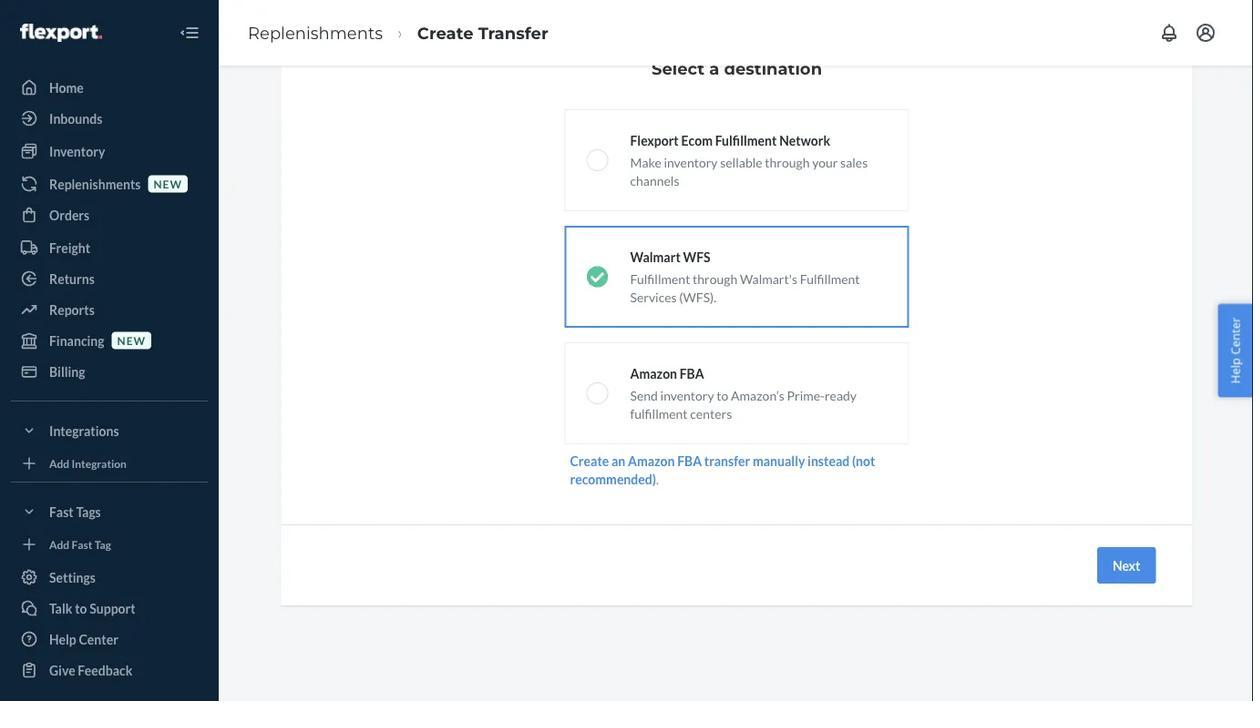Task type: vqa. For each thing, say whether or not it's contained in the screenshot.
top REPLENISHMENTS
yes



Task type: describe. For each thing, give the bounding box(es) containing it.
open account menu image
[[1195, 22, 1217, 44]]

prime-
[[787, 388, 825, 403]]

fulfillment for services
[[630, 271, 690, 287]]

amazon inside create an amazon fba transfer manually instead (not recommended)
[[628, 453, 675, 469]]

instead
[[808, 453, 850, 469]]

wfs
[[683, 249, 711, 265]]

reports link
[[11, 295, 208, 325]]

integrations button
[[11, 417, 208, 446]]

select a destination
[[652, 58, 822, 78]]

inventory inside amazon fba send inventory to amazon's prime-ready fulfillment centers
[[660, 388, 714, 403]]

amazon's
[[731, 388, 785, 403]]

center inside button
[[1227, 318, 1244, 355]]

help center button
[[1218, 304, 1253, 398]]

new for replenishments
[[154, 177, 182, 190]]

orders
[[49, 207, 90, 223]]

orders link
[[11, 201, 208, 230]]

0 horizontal spatial center
[[79, 632, 118, 648]]

fba inside amazon fba send inventory to amazon's prime-ready fulfillment centers
[[680, 366, 704, 381]]

financing
[[49, 333, 104, 349]]

integration
[[72, 457, 127, 470]]

(not
[[852, 453, 875, 469]]

tags
[[76, 505, 101, 520]]

inbounds link
[[11, 104, 208, 133]]

ecom
[[681, 133, 713, 148]]

a
[[709, 58, 720, 78]]

inbounds
[[49, 111, 102, 126]]

settings
[[49, 570, 96, 586]]

talk to support
[[49, 601, 135, 617]]

flexport ecom fulfillment network make inventory sellable through your sales channels
[[630, 133, 868, 188]]

fulfillment
[[630, 406, 688, 422]]

fulfillment for sellable
[[715, 133, 777, 148]]

fast inside dropdown button
[[49, 505, 74, 520]]

settings link
[[11, 563, 208, 592]]

open notifications image
[[1159, 22, 1180, 44]]

through inside flexport ecom fulfillment network make inventory sellable through your sales channels
[[765, 155, 810, 170]]

inventory inside flexport ecom fulfillment network make inventory sellable through your sales channels
[[664, 155, 718, 170]]

create for create an amazon fba transfer manually instead (not recommended)
[[570, 453, 609, 469]]

inventory
[[49, 144, 105, 159]]

next
[[1113, 558, 1141, 574]]

returns link
[[11, 264, 208, 294]]

fba inside create an amazon fba transfer manually instead (not recommended)
[[677, 453, 702, 469]]

select
[[652, 58, 705, 78]]

an
[[612, 453, 626, 469]]

add integration link
[[11, 453, 208, 475]]

1 vertical spatial help
[[49, 632, 76, 648]]

freight link
[[11, 233, 208, 263]]

to inside button
[[75, 601, 87, 617]]

walmart
[[630, 249, 681, 265]]

sales
[[840, 155, 868, 170]]

inventory link
[[11, 137, 208, 166]]

talk
[[49, 601, 72, 617]]

to inside amazon fba send inventory to amazon's prime-ready fulfillment centers
[[717, 388, 729, 403]]

through inside walmart wfs fulfillment through walmart's fulfillment services (wfs).
[[693, 271, 738, 287]]

feedback
[[78, 663, 133, 679]]

1 vertical spatial fast
[[72, 538, 92, 551]]

talk to support button
[[11, 594, 208, 623]]

network
[[780, 133, 831, 148]]

amazon inside amazon fba send inventory to amazon's prime-ready fulfillment centers
[[630, 366, 677, 381]]

fast tags
[[49, 505, 101, 520]]

replenishments link
[[248, 23, 383, 43]]

manually
[[753, 453, 805, 469]]

amazon fba send inventory to amazon's prime-ready fulfillment centers
[[630, 366, 857, 422]]



Task type: locate. For each thing, give the bounding box(es) containing it.
help center
[[1227, 318, 1244, 384], [49, 632, 118, 648]]

add left the integration
[[49, 457, 69, 470]]

give
[[49, 663, 75, 679]]

add for add integration
[[49, 457, 69, 470]]

create an amazon fba transfer manually instead (not recommended)
[[570, 453, 875, 487]]

0 horizontal spatial new
[[117, 334, 146, 347]]

amazon up .
[[628, 453, 675, 469]]

to up centers
[[717, 388, 729, 403]]

0 vertical spatial add
[[49, 457, 69, 470]]

add fast tag link
[[11, 534, 208, 556]]

channels
[[630, 173, 680, 188]]

home link
[[11, 73, 208, 102]]

create left an
[[570, 453, 609, 469]]

recommended)
[[570, 472, 656, 487]]

1 horizontal spatial replenishments
[[248, 23, 383, 43]]

add up settings
[[49, 538, 69, 551]]

replenishments
[[248, 23, 383, 43], [49, 176, 141, 192]]

replenishments inside the breadcrumbs navigation
[[248, 23, 383, 43]]

1 vertical spatial fba
[[677, 453, 702, 469]]

inventory
[[664, 155, 718, 170], [660, 388, 714, 403]]

support
[[90, 601, 135, 617]]

create transfer
[[417, 23, 548, 43]]

check circle image
[[587, 266, 608, 288]]

through down network
[[765, 155, 810, 170]]

fast tags button
[[11, 498, 208, 527]]

create inside create an amazon fba transfer manually instead (not recommended)
[[570, 453, 609, 469]]

create an amazon fba transfer manually instead (not recommended) link
[[570, 453, 875, 487]]

help inside button
[[1227, 358, 1244, 384]]

center
[[1227, 318, 1244, 355], [79, 632, 118, 648]]

1 horizontal spatial through
[[765, 155, 810, 170]]

next button
[[1097, 548, 1156, 584]]

1 horizontal spatial help
[[1227, 358, 1244, 384]]

help center link
[[11, 625, 208, 654]]

reports
[[49, 302, 95, 318]]

0 vertical spatial inventory
[[664, 155, 718, 170]]

inventory up centers
[[660, 388, 714, 403]]

0 horizontal spatial create
[[417, 23, 474, 43]]

breadcrumbs navigation
[[233, 6, 563, 59]]

create
[[417, 23, 474, 43], [570, 453, 609, 469]]

create inside the breadcrumbs navigation
[[417, 23, 474, 43]]

0 vertical spatial help
[[1227, 358, 1244, 384]]

1 horizontal spatial new
[[154, 177, 182, 190]]

create transfer link
[[417, 23, 548, 43]]

transfer
[[478, 23, 548, 43]]

flexport
[[630, 133, 679, 148]]

add
[[49, 457, 69, 470], [49, 538, 69, 551]]

1 vertical spatial inventory
[[660, 388, 714, 403]]

(wfs).
[[679, 289, 717, 305]]

0 horizontal spatial help
[[49, 632, 76, 648]]

inventory down ecom
[[664, 155, 718, 170]]

1 horizontal spatial center
[[1227, 318, 1244, 355]]

help center inside button
[[1227, 318, 1244, 384]]

2 horizontal spatial fulfillment
[[800, 271, 860, 287]]

billing link
[[11, 357, 208, 386]]

0 vertical spatial create
[[417, 23, 474, 43]]

new down reports link
[[117, 334, 146, 347]]

your
[[812, 155, 838, 170]]

1 vertical spatial center
[[79, 632, 118, 648]]

fulfillment inside flexport ecom fulfillment network make inventory sellable through your sales channels
[[715, 133, 777, 148]]

to right talk
[[75, 601, 87, 617]]

.
[[656, 472, 659, 487]]

1 vertical spatial amazon
[[628, 453, 675, 469]]

fba
[[680, 366, 704, 381], [677, 453, 702, 469]]

services
[[630, 289, 677, 305]]

0 horizontal spatial fulfillment
[[630, 271, 690, 287]]

ready
[[825, 388, 857, 403]]

returns
[[49, 271, 95, 287]]

0 vertical spatial fba
[[680, 366, 704, 381]]

1 vertical spatial to
[[75, 601, 87, 617]]

0 vertical spatial fast
[[49, 505, 74, 520]]

add fast tag
[[49, 538, 111, 551]]

billing
[[49, 364, 85, 380]]

flexport logo image
[[20, 24, 102, 42]]

fast
[[49, 505, 74, 520], [72, 538, 92, 551]]

fast left tags
[[49, 505, 74, 520]]

1 vertical spatial new
[[117, 334, 146, 347]]

0 horizontal spatial replenishments
[[49, 176, 141, 192]]

close navigation image
[[179, 22, 201, 44]]

create for create transfer
[[417, 23, 474, 43]]

1 vertical spatial add
[[49, 538, 69, 551]]

new
[[154, 177, 182, 190], [117, 334, 146, 347]]

create left transfer
[[417, 23, 474, 43]]

centers
[[690, 406, 732, 422]]

0 horizontal spatial to
[[75, 601, 87, 617]]

0 vertical spatial help center
[[1227, 318, 1244, 384]]

0 horizontal spatial help center
[[49, 632, 118, 648]]

make
[[630, 155, 662, 170]]

fulfillment
[[715, 133, 777, 148], [630, 271, 690, 287], [800, 271, 860, 287]]

0 vertical spatial new
[[154, 177, 182, 190]]

help
[[1227, 358, 1244, 384], [49, 632, 76, 648]]

1 horizontal spatial help center
[[1227, 318, 1244, 384]]

through up (wfs).
[[693, 271, 738, 287]]

1 horizontal spatial to
[[717, 388, 729, 403]]

0 vertical spatial through
[[765, 155, 810, 170]]

walmart's
[[740, 271, 798, 287]]

through
[[765, 155, 810, 170], [693, 271, 738, 287]]

0 vertical spatial replenishments
[[248, 23, 383, 43]]

destination
[[724, 58, 822, 78]]

fulfillment right walmart's
[[800, 271, 860, 287]]

amazon up send
[[630, 366, 677, 381]]

fba up centers
[[680, 366, 704, 381]]

1 vertical spatial through
[[693, 271, 738, 287]]

1 vertical spatial help center
[[49, 632, 118, 648]]

0 horizontal spatial through
[[693, 271, 738, 287]]

walmart wfs fulfillment through walmart's fulfillment services (wfs).
[[630, 249, 860, 305]]

1 vertical spatial create
[[570, 453, 609, 469]]

give feedback button
[[11, 656, 208, 685]]

sellable
[[720, 155, 763, 170]]

fba left the transfer
[[677, 453, 702, 469]]

fulfillment up services
[[630, 271, 690, 287]]

new for financing
[[117, 334, 146, 347]]

tag
[[95, 538, 111, 551]]

send
[[630, 388, 658, 403]]

home
[[49, 80, 84, 95]]

0 vertical spatial amazon
[[630, 366, 677, 381]]

0 vertical spatial to
[[717, 388, 729, 403]]

freight
[[49, 240, 90, 256]]

new up orders link
[[154, 177, 182, 190]]

1 vertical spatial replenishments
[[49, 176, 141, 192]]

fast left tag
[[72, 538, 92, 551]]

amazon
[[630, 366, 677, 381], [628, 453, 675, 469]]

to
[[717, 388, 729, 403], [75, 601, 87, 617]]

transfer
[[704, 453, 750, 469]]

1 add from the top
[[49, 457, 69, 470]]

1 horizontal spatial fulfillment
[[715, 133, 777, 148]]

add integration
[[49, 457, 127, 470]]

give feedback
[[49, 663, 133, 679]]

2 add from the top
[[49, 538, 69, 551]]

add for add fast tag
[[49, 538, 69, 551]]

integrations
[[49, 423, 119, 439]]

1 horizontal spatial create
[[570, 453, 609, 469]]

fulfillment up the sellable
[[715, 133, 777, 148]]

0 vertical spatial center
[[1227, 318, 1244, 355]]



